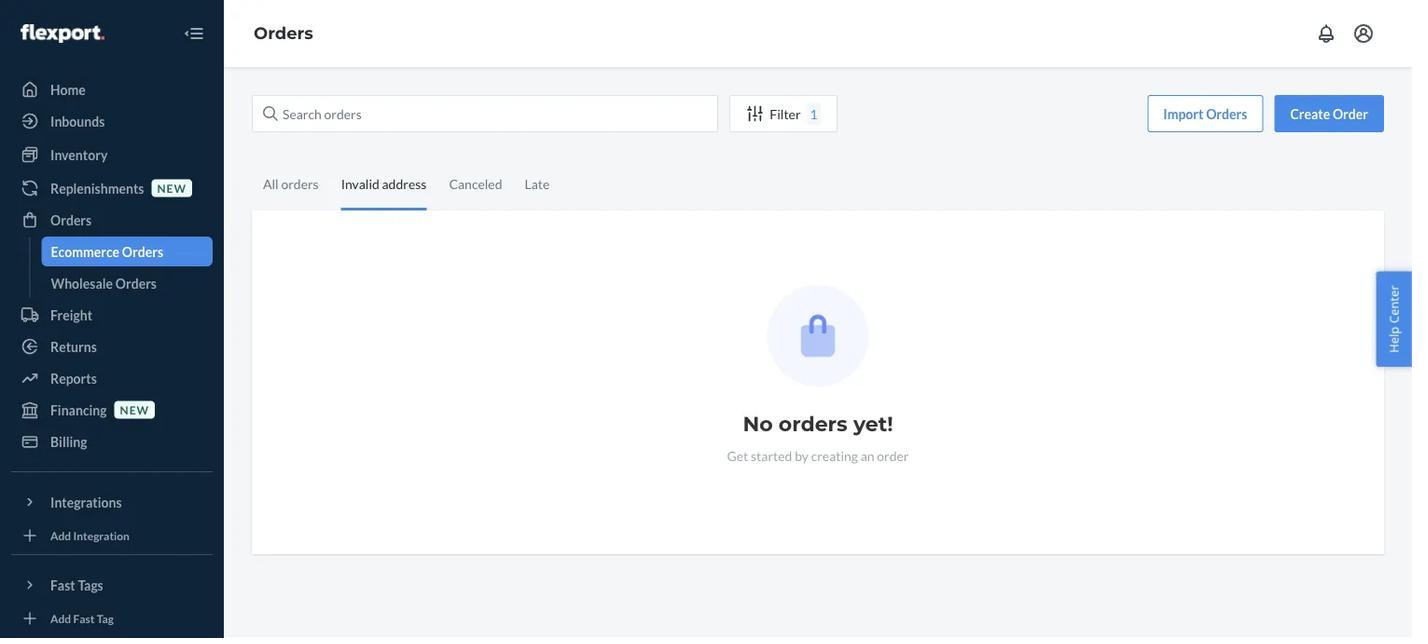 Task type: locate. For each thing, give the bounding box(es) containing it.
0 vertical spatial new
[[157, 181, 186, 195]]

0 vertical spatial orders link
[[254, 23, 313, 44]]

flexport logo image
[[21, 24, 104, 43]]

new
[[157, 181, 186, 195], [120, 403, 149, 417]]

tags
[[78, 578, 103, 594]]

orders link up search image
[[254, 23, 313, 44]]

1 horizontal spatial orders
[[779, 412, 848, 437]]

fast
[[50, 578, 75, 594], [73, 612, 95, 626]]

0 vertical spatial fast
[[50, 578, 75, 594]]

0 vertical spatial orders
[[281, 176, 319, 192]]

open notifications image
[[1315, 22, 1337, 45]]

orders right 'all'
[[281, 176, 319, 192]]

tag
[[97, 612, 114, 626]]

get started by creating an order
[[727, 448, 909, 464]]

orders right import
[[1206, 106, 1247, 122]]

add
[[50, 529, 71, 543], [50, 612, 71, 626]]

orders for ecommerce orders
[[122, 244, 163, 260]]

orders link up 'ecommerce orders'
[[11, 205, 213, 235]]

inbounds link
[[11, 106, 213, 136]]

0 horizontal spatial orders
[[281, 176, 319, 192]]

1 vertical spatial orders
[[779, 412, 848, 437]]

wholesale orders
[[51, 276, 157, 291]]

billing link
[[11, 427, 213, 457]]

1 add from the top
[[50, 529, 71, 543]]

orders link
[[254, 23, 313, 44], [11, 205, 213, 235]]

inventory link
[[11, 140, 213, 170]]

add left integration
[[50, 529, 71, 543]]

reports
[[50, 371, 97, 387]]

orders down ecommerce orders "link"
[[115, 276, 157, 291]]

help
[[1385, 327, 1402, 353]]

wholesale orders link
[[42, 269, 213, 298]]

0 vertical spatial add
[[50, 529, 71, 543]]

wholesale
[[51, 276, 113, 291]]

1 horizontal spatial new
[[157, 181, 186, 195]]

1 vertical spatial fast
[[73, 612, 95, 626]]

order
[[1333, 106, 1368, 122]]

returns
[[50, 339, 97, 355]]

orders inside button
[[1206, 106, 1247, 122]]

orders
[[254, 23, 313, 44], [1206, 106, 1247, 122], [50, 212, 92, 228], [122, 244, 163, 260], [115, 276, 157, 291]]

orders up get started by creating an order
[[779, 412, 848, 437]]

freight link
[[11, 300, 213, 330]]

1 vertical spatial orders link
[[11, 205, 213, 235]]

1 vertical spatial add
[[50, 612, 71, 626]]

fast left tags
[[50, 578, 75, 594]]

filter 1
[[770, 106, 818, 122]]

0 horizontal spatial orders link
[[11, 205, 213, 235]]

add for add fast tag
[[50, 612, 71, 626]]

1 vertical spatial new
[[120, 403, 149, 417]]

new down reports link
[[120, 403, 149, 417]]

ecommerce orders
[[51, 244, 163, 260]]

integrations
[[50, 495, 122, 511]]

add fast tag link
[[11, 608, 213, 630]]

freight
[[50, 307, 92, 323]]

new down inventory link
[[157, 181, 186, 195]]

address
[[382, 176, 427, 192]]

add down fast tags
[[50, 612, 71, 626]]

2 add from the top
[[50, 612, 71, 626]]

orders inside "link"
[[122, 244, 163, 260]]

returns link
[[11, 332, 213, 362]]

help center
[[1385, 286, 1402, 353]]

0 horizontal spatial new
[[120, 403, 149, 417]]

orders up "wholesale orders" link
[[122, 244, 163, 260]]

orders for wholesale orders
[[115, 276, 157, 291]]

search image
[[263, 106, 278, 121]]

fast left tag
[[73, 612, 95, 626]]

fast inside dropdown button
[[50, 578, 75, 594]]

financing
[[50, 402, 107, 418]]

create order link
[[1274, 95, 1384, 132]]

help center button
[[1376, 272, 1412, 367]]

orders for import orders
[[1206, 106, 1247, 122]]

billing
[[50, 434, 87, 450]]

fast tags button
[[11, 571, 213, 601]]

close navigation image
[[183, 22, 205, 45]]

ecommerce
[[51, 244, 119, 260]]

center
[[1385, 286, 1402, 324]]

orders up search image
[[254, 23, 313, 44]]

inventory
[[50, 147, 108, 163]]

orders
[[281, 176, 319, 192], [779, 412, 848, 437]]



Task type: describe. For each thing, give the bounding box(es) containing it.
orders for no
[[779, 412, 848, 437]]

1 horizontal spatial orders link
[[254, 23, 313, 44]]

add for add integration
[[50, 529, 71, 543]]

import
[[1163, 106, 1204, 122]]

filter
[[770, 106, 801, 122]]

late
[[525, 176, 550, 192]]

empty list image
[[767, 285, 869, 387]]

no orders yet!
[[743, 412, 893, 437]]

no
[[743, 412, 773, 437]]

invalid
[[341, 176, 379, 192]]

all
[[263, 176, 279, 192]]

creating
[[811, 448, 858, 464]]

orders for all
[[281, 176, 319, 192]]

create order
[[1290, 106, 1368, 122]]

ecommerce orders link
[[42, 237, 213, 267]]

home link
[[11, 75, 213, 104]]

by
[[795, 448, 809, 464]]

canceled
[[449, 176, 502, 192]]

import orders
[[1163, 106, 1247, 122]]

create
[[1290, 106, 1330, 122]]

invalid address
[[341, 176, 427, 192]]

an
[[861, 448, 874, 464]]

Search orders text field
[[252, 95, 718, 132]]

yet!
[[853, 412, 893, 437]]

integration
[[73, 529, 130, 543]]

new for financing
[[120, 403, 149, 417]]

add integration link
[[11, 525, 213, 547]]

get
[[727, 448, 748, 464]]

all orders
[[263, 176, 319, 192]]

integrations button
[[11, 488, 213, 518]]

add integration
[[50, 529, 130, 543]]

started
[[751, 448, 792, 464]]

order
[[877, 448, 909, 464]]

home
[[50, 82, 86, 97]]

import orders button
[[1147, 95, 1263, 132]]

orders up ecommerce
[[50, 212, 92, 228]]

1
[[810, 106, 818, 122]]

add fast tag
[[50, 612, 114, 626]]

fast tags
[[50, 578, 103, 594]]

inbounds
[[50, 113, 105, 129]]

reports link
[[11, 364, 213, 394]]

replenishments
[[50, 180, 144, 196]]

open account menu image
[[1352, 22, 1375, 45]]

new for replenishments
[[157, 181, 186, 195]]



Task type: vqa. For each thing, say whether or not it's contained in the screenshot.
leftmost new
yes



